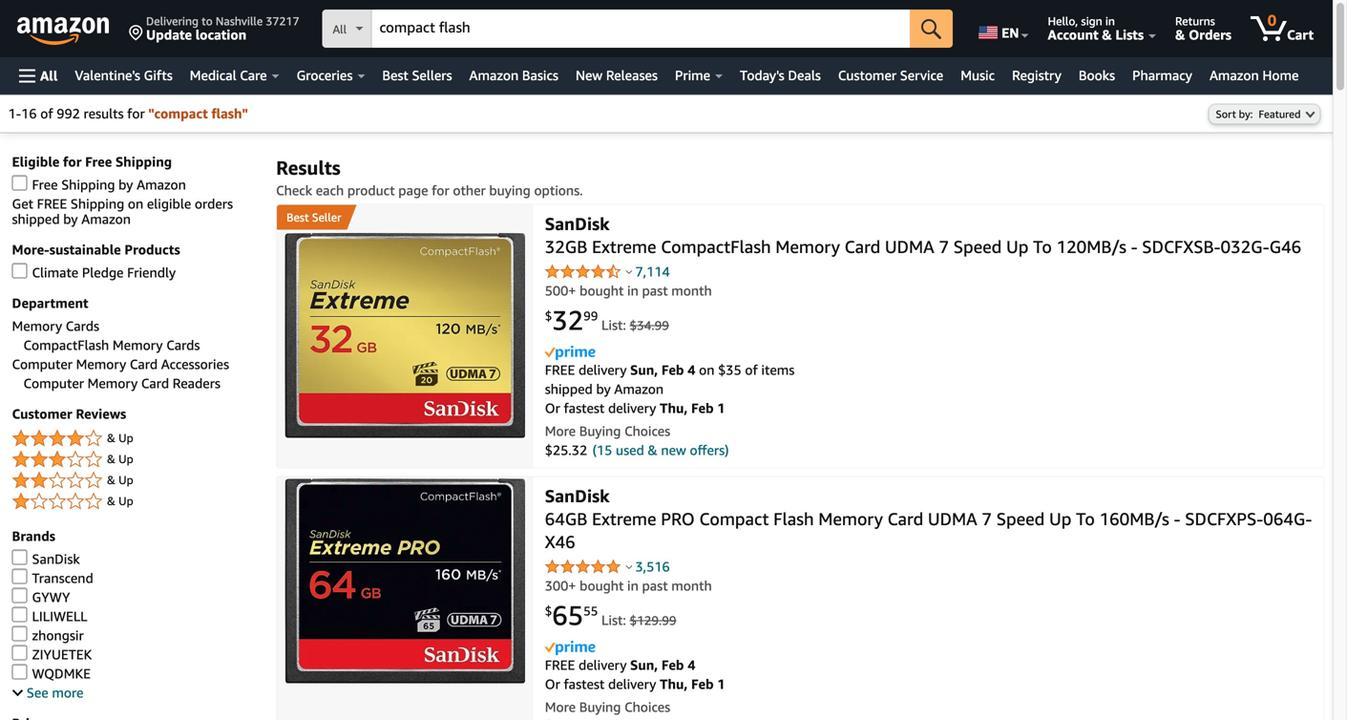 Task type: vqa. For each thing, say whether or not it's contained in the screenshot.
& Up for 1st '& Up' link from the bottom
yes



Task type: describe. For each thing, give the bounding box(es) containing it.
groceries
[[297, 67, 353, 83]]

zhongsir
[[32, 627, 84, 643]]

returns & orders
[[1176, 14, 1232, 43]]

wqdmke link
[[12, 664, 91, 681]]

500+ bought in past month
[[545, 283, 712, 298]]

$ 32 99 list: $34.99
[[545, 304, 669, 336]]

eligible
[[12, 154, 60, 169]]

0 vertical spatial computer
[[12, 356, 73, 372]]

up inside the sandisk 64gb extreme pro compact flash memory card udma 7 speed up to 160mb/s - sdcfxps-064g- x46
[[1050, 509, 1072, 529]]

gifts
[[144, 67, 173, 83]]

4 stars & up element
[[12, 427, 257, 450]]

get
[[12, 196, 33, 212]]

sdcfxsb-
[[1143, 236, 1221, 257]]

0 vertical spatial free
[[85, 154, 112, 169]]

2 vertical spatial shipping
[[71, 196, 124, 212]]

to inside the sandisk 64gb extreme pro compact flash memory card udma 7 speed up to 160mb/s - sdcfxps-064g- x46
[[1077, 509, 1095, 529]]

up for 3 stars & up 'element'
[[119, 452, 133, 466]]

1-
[[8, 106, 21, 122]]

7 inside "sandisk 32gb extreme compactflash memory card udma 7 speed up to 120mb/s - sdcfxsb-032g-g46"
[[939, 236, 949, 257]]

$25.32
[[545, 442, 588, 458]]

gywy
[[32, 589, 70, 605]]

compactflash for extreme
[[661, 236, 771, 257]]

month for 32
[[672, 283, 712, 298]]

by:
[[1239, 108, 1254, 120]]

to
[[202, 14, 213, 28]]

1 thu, from the top
[[660, 400, 688, 416]]

4 & up link from the top
[[12, 490, 257, 513]]

4 for free delivery sun, feb 4
[[688, 362, 696, 378]]

account
[[1048, 27, 1099, 43]]

64gb
[[545, 509, 588, 529]]

checkbox image for transcend
[[12, 569, 27, 584]]

0 vertical spatial cards
[[66, 318, 99, 334]]

pharmacy
[[1133, 67, 1193, 83]]

1 vertical spatial for
[[63, 154, 82, 169]]

amazon prime image for 32
[[545, 346, 596, 360]]

55
[[584, 604, 598, 619]]

1 1 from the top
[[718, 400, 725, 416]]

checkbox image for free shipping by amazon
[[12, 175, 27, 191]]

lists
[[1116, 27, 1144, 43]]

checkbox image for wqdmke
[[12, 664, 27, 680]]

1 & up link from the top
[[12, 427, 257, 450]]

eligible for free shipping
[[12, 154, 172, 169]]

3,516 link
[[636, 559, 670, 574]]

results
[[276, 156, 341, 179]]

items
[[762, 362, 795, 378]]

more for more buying choices $25.32 (15 used & new offers)
[[545, 423, 576, 439]]

past for 32
[[642, 283, 668, 298]]

extreme for 32
[[592, 236, 657, 257]]

(15
[[593, 442, 613, 458]]

amazon up eligible
[[137, 177, 186, 192]]

sustainable
[[49, 242, 121, 257]]

climate
[[32, 265, 79, 280]]

to inside "sandisk 32gb extreme compactflash memory card udma 7 speed up to 120mb/s - sdcfxsb-032g-g46"
[[1034, 236, 1052, 257]]

eligible
[[147, 196, 191, 212]]

medical
[[190, 67, 236, 83]]

& up for 1st & up link from the bottom of the page
[[107, 494, 133, 508]]

check
[[276, 182, 312, 198]]

music
[[961, 67, 995, 83]]

popover image
[[626, 269, 633, 274]]

- inside the sandisk 64gb extreme pro compact flash memory card udma 7 speed up to 160mb/s - sdcfxps-064g- x46
[[1174, 509, 1181, 529]]

sign
[[1082, 14, 1103, 28]]

1 horizontal spatial by
[[119, 177, 133, 192]]

memory inside the sandisk 64gb extreme pro compact flash memory card udma 7 speed up to 160mb/s - sdcfxps-064g- x46
[[819, 509, 883, 529]]

Search Amazon text field
[[372, 11, 910, 47]]

or fastest delivery thu, feb 1 element for 65
[[545, 676, 725, 692]]

memory cards link
[[12, 318, 99, 334]]

checkbox image for climate pledge friendly
[[12, 263, 27, 278]]

reviews
[[76, 406, 126, 422]]

speed inside the sandisk 64gb extreme pro compact flash memory card udma 7 speed up to 160mb/s - sdcfxps-064g- x46
[[997, 509, 1045, 529]]

free inside free shipping by amazon get free shipping on eligible orders shipped by amazon
[[37, 196, 67, 212]]

37217
[[266, 14, 299, 28]]

transcend
[[32, 570, 93, 586]]

2 & up link from the top
[[12, 448, 257, 471]]

32
[[552, 304, 584, 336]]

amazon home
[[1210, 67, 1299, 83]]

free for free delivery sun, feb 4
[[545, 362, 575, 378]]

0 vertical spatial shipping
[[116, 154, 172, 169]]

sun, for or fastest delivery
[[631, 362, 658, 378]]

feb down 'free delivery sun, feb 4' element
[[692, 676, 714, 692]]

500+
[[545, 283, 576, 298]]

checkbox image for ziyuetek
[[12, 645, 27, 660]]

1 fastest from the top
[[564, 400, 605, 416]]

new
[[576, 67, 603, 83]]

& up for 2nd & up link from the bottom
[[107, 473, 133, 487]]

free delivery sun, feb 4 or fastest delivery thu, feb 1
[[545, 657, 725, 692]]

buying
[[489, 182, 531, 198]]

7 inside the sandisk 64gb extreme pro compact flash memory card udma 7 speed up to 160mb/s - sdcfxps-064g- x46
[[982, 509, 992, 529]]

99
[[584, 309, 598, 324]]

see
[[27, 685, 48, 701]]

$ for 32
[[545, 309, 552, 324]]

liliwell link
[[12, 607, 87, 624]]

more-sustainable products
[[12, 242, 180, 257]]

checkbox image for gywy
[[12, 588, 27, 603]]

2 stars & up element
[[12, 469, 257, 492]]

1 star & up element
[[12, 490, 257, 513]]

& inside 3 stars & up 'element'
[[107, 452, 116, 466]]

computer memory card readers link
[[23, 375, 221, 391]]

en link
[[968, 5, 1038, 53]]

checkbox image for liliwell
[[12, 607, 27, 622]]

service
[[900, 67, 944, 83]]

amazon up sort
[[1210, 67, 1260, 83]]

shipped inside on $35 of items shipped by amazon
[[545, 381, 593, 397]]

of for 992
[[40, 106, 53, 122]]

1 vertical spatial cards
[[166, 337, 200, 353]]

groceries link
[[288, 62, 374, 89]]

$34.99
[[630, 318, 669, 333]]

or fastest delivery thu, feb 1
[[545, 400, 725, 416]]

zhongsir link
[[12, 626, 84, 643]]

sellers
[[412, 67, 452, 83]]

free shipping by amazon get free shipping on eligible orders shipped by amazon
[[12, 177, 233, 227]]

more-
[[12, 242, 49, 257]]

pledge
[[82, 265, 124, 280]]

032g-
[[1221, 236, 1270, 257]]

none submit inside all search box
[[910, 10, 953, 48]]

more for more buying choices
[[545, 699, 576, 715]]

liliwell
[[32, 608, 87, 624]]

ziyuetek link
[[12, 645, 92, 662]]

delivery down $ 32 99 list: $34.99
[[579, 362, 627, 378]]

delivery up more buying choices
[[579, 657, 627, 673]]

"compact flash"
[[148, 106, 248, 122]]

& up for 2nd & up link from the top
[[107, 452, 133, 466]]

bought for 65
[[580, 578, 624, 594]]

account & lists
[[1048, 27, 1144, 43]]

memory inside "sandisk 32gb extreme compactflash memory card udma 7 speed up to 120mb/s - sdcfxsb-032g-g46"
[[776, 236, 840, 257]]

for for results
[[432, 182, 450, 198]]

free for free delivery sun, feb 4 or fastest delivery thu, feb 1
[[545, 657, 575, 673]]

free inside free shipping by amazon get free shipping on eligible orders shipped by amazon
[[32, 177, 58, 192]]

delivering to nashville 37217 update location
[[146, 14, 299, 43]]

up for the 2 stars & up element
[[119, 473, 133, 487]]

climate pledge friendly link
[[12, 263, 176, 280]]

up inside "sandisk 32gb extreme compactflash memory card udma 7 speed up to 120mb/s - sdcfxsb-032g-g46"
[[1007, 236, 1029, 257]]

sandisk 32gb extreme compactflash memory card udma 7 speed up to 120mb/s - sdcfxsb-032g-g46
[[545, 213, 1302, 257]]

climate pledge friendly
[[32, 265, 176, 280]]

1 inside "free delivery sun, feb 4 or fastest delivery thu, feb 1"
[[718, 676, 725, 692]]

today's
[[740, 67, 785, 83]]

amazon inside on $35 of items shipped by amazon
[[615, 381, 664, 397]]

amazon left basics
[[469, 67, 519, 83]]

pro
[[661, 509, 695, 529]]

sandisk for 32
[[545, 213, 610, 234]]

delivering
[[146, 14, 199, 28]]

16
[[21, 106, 37, 122]]

see more
[[27, 685, 84, 701]]

1 vertical spatial shipping
[[61, 177, 115, 192]]

speed inside "sandisk 32gb extreme compactflash memory card udma 7 speed up to 120mb/s - sdcfxsb-032g-g46"
[[954, 236, 1002, 257]]

amazon up more-sustainable products
[[81, 211, 131, 227]]

sandisk inside 'link'
[[32, 551, 80, 567]]

compactflash memory cards link
[[23, 337, 200, 353]]

free delivery sun, feb 4 on $35 of items shipped by amazon element
[[545, 362, 795, 397]]

accessories
[[161, 356, 229, 372]]

valentine's
[[75, 67, 140, 83]]

3 & up link from the top
[[12, 469, 257, 492]]

other
[[453, 182, 486, 198]]

compact
[[700, 509, 769, 529]]

orders
[[195, 196, 233, 212]]

product
[[348, 182, 395, 198]]

readers
[[173, 375, 221, 391]]

992
[[57, 106, 80, 122]]

& inside 4 stars & up element
[[107, 431, 116, 445]]

brands
[[12, 528, 55, 544]]

sandisk for 65
[[545, 486, 610, 506]]



Task type: locate. For each thing, give the bounding box(es) containing it.
or up more buying choices
[[545, 676, 560, 692]]

& up up 3 stars & up 'element'
[[107, 431, 133, 445]]

on inside free shipping by amazon get free shipping on eligible orders shipped by amazon
[[128, 196, 143, 212]]

1 vertical spatial to
[[1077, 509, 1095, 529]]

1 past from the top
[[642, 283, 668, 298]]

bought up 55
[[580, 578, 624, 594]]

best sellers
[[382, 67, 452, 83]]

0 horizontal spatial 7
[[939, 236, 949, 257]]

x46
[[545, 531, 576, 552]]

list: right 55
[[602, 612, 626, 628]]

feb down $34.99
[[662, 362, 684, 378]]

2 sun, from the top
[[631, 657, 658, 673]]

1 vertical spatial speed
[[997, 509, 1045, 529]]

checkbox image inside the wqdmke link
[[12, 664, 27, 680]]

best seller link
[[277, 205, 534, 230]]

1 horizontal spatial cards
[[166, 337, 200, 353]]

2 $ from the top
[[545, 604, 552, 619]]

up left 120mb/s
[[1007, 236, 1029, 257]]

compactflash up 7,114 'link'
[[661, 236, 771, 257]]

1 vertical spatial sun,
[[631, 657, 658, 673]]

0 vertical spatial or
[[545, 400, 560, 416]]

feb up offers)
[[692, 400, 714, 416]]

shipped inside free shipping by amazon get free shipping on eligible orders shipped by amazon
[[12, 211, 60, 227]]

extreme inside the sandisk 64gb extreme pro compact flash memory card udma 7 speed up to 160mb/s - sdcfxps-064g- x46
[[592, 509, 657, 529]]

sandisk inside "sandisk 32gb extreme compactflash memory card udma 7 speed up to 120mb/s - sdcfxsb-032g-g46"
[[545, 213, 610, 234]]

0 vertical spatial on
[[128, 196, 143, 212]]

1 vertical spatial amazon prime image
[[545, 641, 596, 655]]

sandisk
[[545, 213, 610, 234], [545, 486, 610, 506], [32, 551, 80, 567]]

fastest up more buying choices
[[564, 676, 605, 692]]

1 bought from the top
[[580, 283, 624, 298]]

0 horizontal spatial on
[[128, 196, 143, 212]]

checkbox image up gywy link
[[12, 569, 27, 584]]

update
[[146, 27, 192, 43]]

0 vertical spatial all
[[333, 22, 347, 36]]

$ 65 55 list: $129.99
[[545, 599, 677, 631]]

1 vertical spatial best
[[287, 211, 309, 224]]

2 amazon prime image from the top
[[545, 641, 596, 655]]

2 thu, from the top
[[660, 676, 688, 692]]

choices inside more buying choices $25.32 (15 used & new offers)
[[625, 423, 671, 439]]

0 vertical spatial extreme
[[592, 236, 657, 257]]

amazon home link
[[1202, 62, 1308, 89]]

sun, up or fastest delivery thu, feb 1
[[631, 362, 658, 378]]

1 more from the top
[[545, 423, 576, 439]]

care
[[240, 67, 267, 83]]

used
[[616, 442, 645, 458]]

sdcfxps-
[[1186, 509, 1264, 529]]

all button
[[11, 57, 66, 95]]

up up 3 stars & up 'element'
[[119, 431, 133, 445]]

en
[[1002, 25, 1020, 41]]

today's deals
[[740, 67, 821, 83]]

on $35 of items shipped by amazon
[[545, 362, 795, 397]]

best seller
[[287, 211, 342, 224]]

sandisk up 64gb
[[545, 486, 610, 506]]

7
[[939, 236, 949, 257], [982, 509, 992, 529]]

card inside the sandisk 64gb extreme pro compact flash memory card udma 7 speed up to 160mb/s - sdcfxps-064g- x46
[[888, 509, 924, 529]]

1 vertical spatial computer
[[23, 375, 84, 391]]

064g-
[[1264, 509, 1313, 529]]

1 or fastest delivery thu, feb 1 element from the top
[[545, 400, 725, 416]]

$35
[[718, 362, 742, 378]]

2 list: from the top
[[602, 612, 626, 628]]

1 horizontal spatial to
[[1077, 509, 1095, 529]]

all up 992
[[40, 68, 58, 84]]

1 vertical spatial fastest
[[564, 676, 605, 692]]

4 for free delivery sun, feb 4 or fastest delivery thu, feb 1
[[688, 657, 696, 673]]

1 vertical spatial 1
[[718, 676, 725, 692]]

on
[[128, 196, 143, 212], [699, 362, 715, 378]]

delivery up more buying choices $25.32 (15 used & new offers)
[[608, 400, 657, 416]]

up down the 2 stars & up element
[[119, 494, 133, 508]]

& down the 2 stars & up element
[[107, 494, 116, 508]]

basics
[[522, 67, 559, 83]]

best inside 'group'
[[287, 211, 309, 224]]

1 extreme from the top
[[592, 236, 657, 257]]

more up $25.32
[[545, 423, 576, 439]]

1 vertical spatial extreme
[[592, 509, 657, 529]]

1
[[718, 400, 725, 416], [718, 676, 725, 692]]

0 vertical spatial more
[[545, 423, 576, 439]]

checkbox image up get
[[12, 175, 27, 191]]

sandisk 32gb extreme compactflash memory card udma 7 speed up to 120mb/s - sdcfxsb-032g-g46 image
[[285, 233, 526, 439]]

more
[[545, 423, 576, 439], [545, 699, 576, 715]]

up down 4 stars & up element
[[119, 452, 133, 466]]

1 vertical spatial $
[[545, 604, 552, 619]]

on left eligible
[[128, 196, 143, 212]]

2 & up from the top
[[107, 452, 133, 466]]

2 4 from the top
[[688, 657, 696, 673]]

1 horizontal spatial 7
[[982, 509, 992, 529]]

choices for more buying choices $25.32 (15 used & new offers)
[[625, 423, 671, 439]]

& up
[[107, 431, 133, 445], [107, 452, 133, 466], [107, 473, 133, 487], [107, 494, 133, 508]]

$ for 65
[[545, 604, 552, 619]]

extreme up popover icon on the left of page
[[592, 236, 657, 257]]

list: right 99
[[602, 317, 626, 333]]

4 inside "free delivery sun, feb 4 or fastest delivery thu, feb 1"
[[688, 657, 696, 673]]

by down free delivery sun, feb 4
[[596, 381, 611, 397]]

2 choices from the top
[[625, 699, 671, 715]]

to
[[1034, 236, 1052, 257], [1077, 509, 1095, 529]]

7 checkbox image from the top
[[12, 645, 27, 660]]

best for best sellers
[[382, 67, 409, 83]]

1 4 from the top
[[688, 362, 696, 378]]

extreme for 65
[[592, 509, 657, 529]]

$ down 500+ at left
[[545, 309, 552, 324]]

new releases
[[576, 67, 658, 83]]

in for 65
[[628, 578, 639, 594]]

amazon image
[[17, 17, 110, 46]]

1 vertical spatial compactflash
[[23, 337, 109, 353]]

1 checkbox image from the top
[[12, 175, 27, 191]]

& up for 1st & up link from the top of the page
[[107, 431, 133, 445]]

checkbox image down liliwell link on the left bottom of the page
[[12, 626, 27, 641]]

1 vertical spatial all
[[40, 68, 58, 84]]

past for 65
[[642, 578, 668, 594]]

flash
[[774, 509, 814, 529]]

card inside "sandisk 32gb extreme compactflash memory card udma 7 speed up to 120mb/s - sdcfxsb-032g-g46"
[[845, 236, 881, 257]]

up
[[1007, 236, 1029, 257], [119, 431, 133, 445], [119, 452, 133, 466], [119, 473, 133, 487], [119, 494, 133, 508], [1050, 509, 1072, 529]]

$ inside $ 32 99 list: $34.99
[[545, 309, 552, 324]]

0 horizontal spatial shipped
[[12, 211, 60, 227]]

free down 65
[[545, 657, 575, 673]]

0 vertical spatial checkbox image
[[12, 607, 27, 622]]

compactflash for cards
[[23, 337, 109, 353]]

results
[[84, 106, 124, 122]]

checkbox image down more-
[[12, 263, 27, 278]]

to left 160mb/s
[[1077, 509, 1095, 529]]

0 horizontal spatial compactflash
[[23, 337, 109, 353]]

0 horizontal spatial customer
[[12, 406, 72, 422]]

checkbox image inside ziyuetek link
[[12, 645, 27, 660]]

1 vertical spatial sandisk
[[545, 486, 610, 506]]

1 vertical spatial free
[[545, 362, 575, 378]]

thu, inside "free delivery sun, feb 4 or fastest delivery thu, feb 1"
[[660, 676, 688, 692]]

bought for 32
[[580, 283, 624, 298]]

speed
[[954, 236, 1002, 257], [997, 509, 1045, 529]]

1 vertical spatial month
[[672, 578, 712, 594]]

customer for customer reviews
[[12, 406, 72, 422]]

0 vertical spatial $
[[545, 309, 552, 324]]

1 vertical spatial past
[[642, 578, 668, 594]]

& down 4 stars & up element
[[107, 452, 116, 466]]

0
[[1268, 11, 1277, 29]]

udma inside "sandisk 32gb extreme compactflash memory card udma 7 speed up to 120mb/s - sdcfxsb-032g-g46"
[[885, 236, 935, 257]]

or inside "free delivery sun, feb 4 or fastest delivery thu, feb 1"
[[545, 676, 560, 692]]

fastest up $25.32
[[564, 400, 605, 416]]

cards up accessories
[[166, 337, 200, 353]]

0 vertical spatial list:
[[602, 317, 626, 333]]

up down 3 stars & up 'element'
[[119, 473, 133, 487]]

of for items
[[745, 362, 758, 378]]

best for best seller
[[287, 211, 309, 224]]

2 or fastest delivery thu, feb 1 element from the top
[[545, 676, 725, 692]]

1 vertical spatial udma
[[928, 509, 978, 529]]

up for 1 star & up element
[[119, 494, 133, 508]]

amazon basics link
[[461, 62, 567, 89]]

udma inside the sandisk 64gb extreme pro compact flash memory card udma 7 speed up to 160mb/s - sdcfxps-064g- x46
[[928, 509, 978, 529]]

buying up (15
[[580, 423, 621, 439]]

delivery down 'free delivery sun, feb 4' element
[[608, 676, 657, 692]]

sun, for more buying choices
[[631, 657, 658, 673]]

to left 120mb/s
[[1034, 236, 1052, 257]]

extender expand image
[[12, 686, 23, 696]]

2 more from the top
[[545, 699, 576, 715]]

books link
[[1071, 62, 1124, 89]]

0 horizontal spatial by
[[63, 211, 78, 227]]

checkbox image down zhongsir link
[[12, 645, 27, 660]]

popover image
[[626, 564, 633, 569]]

customer inside 'navigation' 'navigation'
[[838, 67, 897, 83]]

1 vertical spatial in
[[628, 283, 639, 298]]

0 horizontal spatial free
[[32, 177, 58, 192]]

checkbox image
[[12, 607, 27, 622], [12, 664, 27, 680]]

1 checkbox image from the top
[[12, 607, 27, 622]]

- inside "sandisk 32gb extreme compactflash memory card udma 7 speed up to 120mb/s - sdcfxsb-032g-g46"
[[1131, 236, 1138, 257]]

for inside results check each product page for other buying options.
[[432, 182, 450, 198]]

list: inside $ 32 99 list: $34.99
[[602, 317, 626, 333]]

1 horizontal spatial for
[[127, 106, 145, 122]]

All search field
[[322, 10, 953, 50]]

2 checkbox image from the top
[[12, 664, 27, 680]]

checkbox image for zhongsir
[[12, 626, 27, 641]]

1 month from the top
[[672, 283, 712, 298]]

past down 7,114 on the top of page
[[642, 283, 668, 298]]

in
[[1106, 14, 1116, 28], [628, 283, 639, 298], [628, 578, 639, 594]]

in right sign
[[1106, 14, 1116, 28]]

-
[[1131, 236, 1138, 257], [1174, 509, 1181, 529]]

orders
[[1189, 27, 1232, 43]]

1 vertical spatial checkbox image
[[12, 664, 27, 680]]

free up free shipping by amazon get free shipping on eligible orders shipped by amazon
[[85, 154, 112, 169]]

1 horizontal spatial on
[[699, 362, 715, 378]]

0 vertical spatial best
[[382, 67, 409, 83]]

cards up compactflash memory cards link
[[66, 318, 99, 334]]

more buying choices $25.32 (15 used & new offers)
[[545, 423, 729, 458]]

0 vertical spatial sun,
[[631, 362, 658, 378]]

computer up customer reviews
[[23, 375, 84, 391]]

checkbox image inside gywy link
[[12, 588, 27, 603]]

free delivery sun, feb 4 element
[[545, 657, 696, 673]]

sandisk up transcend link
[[32, 551, 80, 567]]

by inside on $35 of items shipped by amazon
[[596, 381, 611, 397]]

checkbox image for sandisk
[[12, 550, 27, 565]]

amazon up or fastest delivery thu, feb 1
[[615, 381, 664, 397]]

cart
[[1288, 27, 1314, 43]]

medical care
[[190, 67, 267, 83]]

gywy link
[[12, 588, 70, 605]]

page
[[399, 182, 428, 198]]

compactflash down the memory cards link on the left
[[23, 337, 109, 353]]

checkbox image inside sandisk 'link'
[[12, 550, 27, 565]]

extreme inside "sandisk 32gb extreme compactflash memory card udma 7 speed up to 120mb/s - sdcfxsb-032g-g46"
[[592, 236, 657, 257]]

& left new
[[648, 442, 658, 458]]

5 checkbox image from the top
[[12, 588, 27, 603]]

choices up '(15 used & new offers)' link
[[625, 423, 671, 439]]

0 vertical spatial -
[[1131, 236, 1138, 257]]

7,114 link
[[636, 264, 670, 279]]

past down 3,516
[[642, 578, 668, 594]]

1 vertical spatial or
[[545, 676, 560, 692]]

& inside returns & orders
[[1176, 27, 1186, 43]]

new
[[661, 442, 687, 458]]

checkbox image down brands
[[12, 550, 27, 565]]

more inside more buying choices $25.32 (15 used & new offers)
[[545, 423, 576, 439]]

& inside the 2 stars & up element
[[107, 473, 116, 487]]

sandisk inside the sandisk 64gb extreme pro compact flash memory card udma 7 speed up to 160mb/s - sdcfxps-064g- x46
[[545, 486, 610, 506]]

sandisk 64gb extreme pro compact flash memory card udma 7 speed up to 160mb/s - sdcfxps-064g-x46 image
[[285, 478, 526, 684]]

2 vertical spatial for
[[432, 182, 450, 198]]

g46
[[1270, 236, 1302, 257]]

1 vertical spatial shipped
[[545, 381, 593, 397]]

- right 120mb/s
[[1131, 236, 1138, 257]]

0 vertical spatial customer
[[838, 67, 897, 83]]

buying for more buying choices
[[580, 699, 621, 715]]

extreme up popover image
[[592, 509, 657, 529]]

choices for more buying choices
[[625, 699, 671, 715]]

0 vertical spatial in
[[1106, 14, 1116, 28]]

for right page
[[432, 182, 450, 198]]

& down 3 stars & up 'element'
[[107, 473, 116, 487]]

1-16 of 992 results for
[[8, 106, 145, 122]]

2 bought from the top
[[580, 578, 624, 594]]

1 horizontal spatial best
[[382, 67, 409, 83]]

1 sun, from the top
[[631, 362, 658, 378]]

2 vertical spatial by
[[596, 381, 611, 397]]

computer
[[12, 356, 73, 372], [23, 375, 84, 391]]

0 vertical spatial or fastest delivery thu, feb 1 element
[[545, 400, 725, 416]]

32gb
[[545, 236, 588, 257]]

all inside all search box
[[333, 22, 347, 36]]

today's deals link
[[732, 62, 830, 89]]

0 vertical spatial speed
[[954, 236, 1002, 257]]

32gb extreme compactflash memory card udma 7 speed up to 120mb/s - sdcfxsb-032g-g46 link
[[545, 236, 1302, 257]]

0 horizontal spatial of
[[40, 106, 53, 122]]

2 1 from the top
[[718, 676, 725, 692]]

all up groceries link
[[333, 22, 347, 36]]

0 horizontal spatial all
[[40, 68, 58, 84]]

& inside 1 star & up element
[[107, 494, 116, 508]]

1 vertical spatial free
[[32, 177, 58, 192]]

0 vertical spatial of
[[40, 106, 53, 122]]

0 vertical spatial bought
[[580, 283, 624, 298]]

0 vertical spatial compactflash
[[661, 236, 771, 257]]

customer left reviews at the left of page
[[12, 406, 72, 422]]

of right the $35
[[745, 362, 758, 378]]

3 checkbox image from the top
[[12, 550, 27, 565]]

0 vertical spatial buying
[[580, 423, 621, 439]]

computer down the memory cards link on the left
[[12, 356, 73, 372]]

- right 160mb/s
[[1174, 509, 1181, 529]]

thu, down 'free delivery sun, feb 4' element
[[660, 676, 688, 692]]

0 vertical spatial by
[[119, 177, 133, 192]]

best down check
[[287, 211, 309, 224]]

1 vertical spatial or fastest delivery thu, feb 1 element
[[545, 676, 725, 692]]

0 horizontal spatial cards
[[66, 318, 99, 334]]

customer service link
[[830, 62, 952, 89]]

& up link down 3 stars & up 'element'
[[12, 490, 257, 513]]

2 or from the top
[[545, 676, 560, 692]]

1 vertical spatial list:
[[602, 612, 626, 628]]

best inside 'navigation' 'navigation'
[[382, 67, 409, 83]]

on left the $35
[[699, 362, 715, 378]]

& up link down reviews at the left of page
[[12, 427, 257, 450]]

0 vertical spatial 7
[[939, 236, 949, 257]]

1 horizontal spatial free
[[85, 154, 112, 169]]

past
[[642, 283, 668, 298], [642, 578, 668, 594]]

1 $ from the top
[[545, 309, 552, 324]]

in inside 'navigation' 'navigation'
[[1106, 14, 1116, 28]]

by
[[119, 177, 133, 192], [63, 211, 78, 227], [596, 381, 611, 397]]

by down eligible for free shipping
[[119, 177, 133, 192]]

buying
[[580, 423, 621, 439], [580, 699, 621, 715]]

free right get
[[37, 196, 67, 212]]

1 or from the top
[[545, 400, 560, 416]]

& left lists at the top of page
[[1102, 27, 1112, 43]]

64gb extreme pro compact flash memory card udma 7 speed up to 160mb/s - sdcfxps-064g- x46 link
[[545, 509, 1313, 552]]

0 vertical spatial udma
[[885, 236, 935, 257]]

or up $25.32
[[545, 400, 560, 416]]

1 list: from the top
[[602, 317, 626, 333]]

checkbox image inside climate pledge friendly link
[[12, 263, 27, 278]]

0 horizontal spatial -
[[1131, 236, 1138, 257]]

1 horizontal spatial shipped
[[545, 381, 593, 397]]

shipped up more-
[[12, 211, 60, 227]]

list: for 32
[[602, 317, 626, 333]]

& inside more buying choices $25.32 (15 used & new offers)
[[648, 442, 658, 458]]

0 vertical spatial past
[[642, 283, 668, 298]]

4 checkbox image from the top
[[12, 569, 27, 584]]

buying down 'free delivery sun, feb 4' element
[[580, 699, 621, 715]]

checkbox image
[[12, 175, 27, 191], [12, 263, 27, 278], [12, 550, 27, 565], [12, 569, 27, 584], [12, 588, 27, 603], [12, 626, 27, 641], [12, 645, 27, 660]]

2 fastest from the top
[[564, 676, 605, 692]]

dropdown image
[[1306, 110, 1316, 118]]

or fastest delivery thu, feb 1 element for 32
[[545, 400, 725, 416]]

list: inside $ 65 55 list: $129.99
[[602, 612, 626, 628]]

1 vertical spatial on
[[699, 362, 715, 378]]

free delivery sun, feb 4
[[545, 362, 699, 378]]

more down 'free delivery sun, feb 4' element
[[545, 699, 576, 715]]

0 vertical spatial shipped
[[12, 211, 60, 227]]

0 vertical spatial thu,
[[660, 400, 688, 416]]

1 horizontal spatial -
[[1174, 509, 1181, 529]]

2 vertical spatial in
[[628, 578, 639, 594]]

up left 160mb/s
[[1050, 509, 1072, 529]]

0 vertical spatial free
[[37, 196, 67, 212]]

$ inside $ 65 55 list: $129.99
[[545, 604, 552, 619]]

buying for more buying choices $25.32 (15 used & new offers)
[[580, 423, 621, 439]]

2 past from the top
[[642, 578, 668, 594]]

choices down "free delivery sun, feb 4 or fastest delivery thu, feb 1"
[[625, 699, 671, 715]]

2 month from the top
[[672, 578, 712, 594]]

2 horizontal spatial for
[[432, 182, 450, 198]]

for right eligible
[[63, 154, 82, 169]]

best
[[382, 67, 409, 83], [287, 211, 309, 224]]

1 vertical spatial bought
[[580, 578, 624, 594]]

1 vertical spatial more
[[545, 699, 576, 715]]

navigation navigation
[[0, 0, 1348, 720]]

checkbox image inside liliwell link
[[12, 607, 27, 622]]

(15 used & new offers) link
[[593, 442, 729, 458]]

0 vertical spatial 4
[[688, 362, 696, 378]]

free inside "free delivery sun, feb 4 or fastest delivery thu, feb 1"
[[545, 657, 575, 673]]

2 horizontal spatial by
[[596, 381, 611, 397]]

bought up 99
[[580, 283, 624, 298]]

& up down 3 stars & up 'element'
[[107, 473, 133, 487]]

1 amazon prime image from the top
[[545, 346, 596, 360]]

65
[[552, 599, 584, 631]]

products
[[125, 242, 180, 257]]

checkbox image up extender expand image
[[12, 664, 27, 680]]

valentine's gifts link
[[66, 62, 181, 89]]

1 & up from the top
[[107, 431, 133, 445]]

best seller group
[[277, 205, 347, 230]]

2 buying from the top
[[580, 699, 621, 715]]

compactflash inside the department memory cards compactflash memory cards computer memory card accessories computer memory card readers
[[23, 337, 109, 353]]

fastest inside "free delivery sun, feb 4 or fastest delivery thu, feb 1"
[[564, 676, 605, 692]]

in for 32
[[628, 283, 639, 298]]

buying inside more buying choices $25.32 (15 used & new offers)
[[580, 423, 621, 439]]

0 horizontal spatial best
[[287, 211, 309, 224]]

1 horizontal spatial customer
[[838, 67, 897, 83]]

amazon prime image down 65
[[545, 641, 596, 655]]

& down reviews at the left of page
[[107, 431, 116, 445]]

0 horizontal spatial to
[[1034, 236, 1052, 257]]

0 vertical spatial choices
[[625, 423, 671, 439]]

1 vertical spatial buying
[[580, 699, 621, 715]]

by up 'sustainable'
[[63, 211, 78, 227]]

best left sellers
[[382, 67, 409, 83]]

0 vertical spatial sandisk
[[545, 213, 610, 234]]

3 stars & up element
[[12, 448, 257, 471]]

in down popover image
[[628, 578, 639, 594]]

or fastest delivery thu, feb 1 element down 'free delivery sun, feb 4' element
[[545, 676, 725, 692]]

1 vertical spatial 4
[[688, 657, 696, 673]]

4 & up from the top
[[107, 494, 133, 508]]

list: for 65
[[602, 612, 626, 628]]

amazon prime image for 65
[[545, 641, 596, 655]]

shipped down free delivery sun, feb 4
[[545, 381, 593, 397]]

0 vertical spatial month
[[672, 283, 712, 298]]

on inside on $35 of items shipped by amazon
[[699, 362, 715, 378]]

registry link
[[1004, 62, 1071, 89]]

2 vertical spatial sandisk
[[32, 551, 80, 567]]

amazon prime image
[[545, 346, 596, 360], [545, 641, 596, 655]]

1 vertical spatial by
[[63, 211, 78, 227]]

None submit
[[910, 10, 953, 48]]

in down popover icon on the left of page
[[628, 283, 639, 298]]

compactflash inside "sandisk 32gb extreme compactflash memory card udma 7 speed up to 120mb/s - sdcfxsb-032g-g46"
[[661, 236, 771, 257]]

0 vertical spatial 1
[[718, 400, 725, 416]]

up inside 'element'
[[119, 452, 133, 466]]

shipped
[[12, 211, 60, 227], [545, 381, 593, 397]]

or fastest delivery thu, feb 1 element
[[545, 400, 725, 416], [545, 676, 725, 692]]

1 vertical spatial customer
[[12, 406, 72, 422]]

0 horizontal spatial for
[[63, 154, 82, 169]]

sun, inside "free delivery sun, feb 4 or fastest delivery thu, feb 1"
[[631, 657, 658, 673]]

checkbox image left gywy
[[12, 588, 27, 603]]

sandisk 64gb extreme pro compact flash memory card udma 7 speed up to 160mb/s - sdcfxps-064g- x46
[[545, 486, 1313, 552]]

customer for customer service
[[838, 67, 897, 83]]

3 & up from the top
[[107, 473, 133, 487]]

amazon basics
[[469, 67, 559, 83]]

& up down the 2 stars & up element
[[107, 494, 133, 508]]

ziyuetek
[[32, 647, 92, 662]]

each
[[316, 182, 344, 198]]

prime link
[[667, 62, 732, 89]]

checkbox image down gywy link
[[12, 607, 27, 622]]

up for 4 stars & up element
[[119, 431, 133, 445]]

all inside all button
[[40, 68, 58, 84]]

checkbox image inside zhongsir link
[[12, 626, 27, 641]]

2 extreme from the top
[[592, 509, 657, 529]]

for for 1-
[[127, 106, 145, 122]]

sandisk up 32gb
[[545, 213, 610, 234]]

month for 65
[[672, 578, 712, 594]]

"compact
[[148, 106, 208, 122]]

1 buying from the top
[[580, 423, 621, 439]]

2 checkbox image from the top
[[12, 263, 27, 278]]

hello, sign in
[[1048, 14, 1116, 28]]

3,516
[[636, 559, 670, 574]]

1 choices from the top
[[625, 423, 671, 439]]

of inside on $35 of items shipped by amazon
[[745, 362, 758, 378]]

1 vertical spatial 7
[[982, 509, 992, 529]]

1 horizontal spatial of
[[745, 362, 758, 378]]

1 vertical spatial of
[[745, 362, 758, 378]]

amazon prime image down 32
[[545, 346, 596, 360]]

checkbox image inside transcend link
[[12, 569, 27, 584]]

for right results
[[127, 106, 145, 122]]

feb down $129.99
[[662, 657, 684, 673]]

6 checkbox image from the top
[[12, 626, 27, 641]]

& up inside 'element'
[[107, 452, 133, 466]]

of right 16
[[40, 106, 53, 122]]

sort
[[1216, 108, 1237, 120]]

free down eligible
[[32, 177, 58, 192]]



